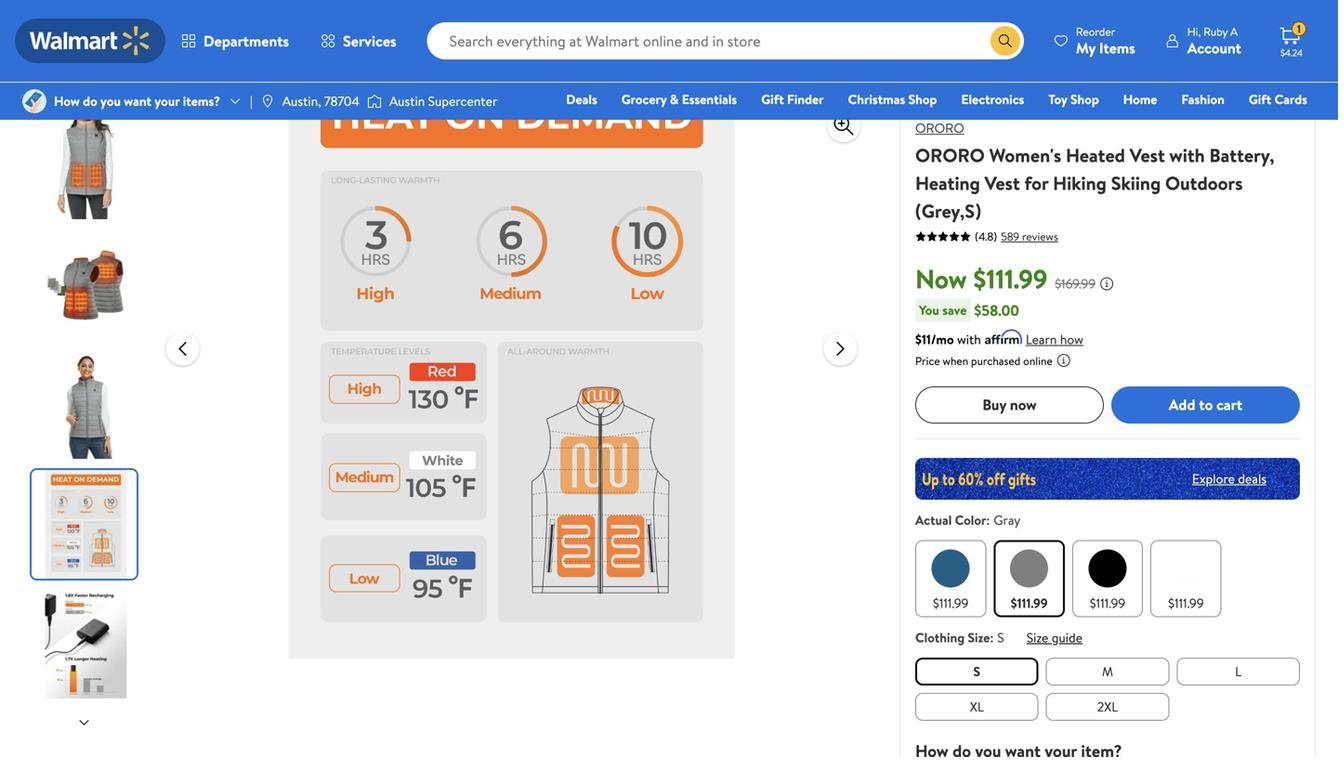 Task type: describe. For each thing, give the bounding box(es) containing it.
grocery & essentials
[[621, 90, 737, 108]]

gift for cards
[[1249, 90, 1271, 108]]

women's
[[989, 142, 1061, 168]]

learn
[[1026, 330, 1057, 348]]

items?
[[183, 92, 220, 110]]

0 vertical spatial vest
[[1130, 142, 1165, 168]]

s button
[[915, 658, 1039, 686]]

add to cart
[[1169, 394, 1242, 415]]

1 vertical spatial vest
[[985, 170, 1020, 196]]

how do you want your items?
[[54, 92, 220, 110]]

christmas
[[848, 90, 905, 108]]

fashion
[[1181, 90, 1225, 108]]

buy
[[982, 394, 1006, 415]]

color
[[955, 511, 986, 529]]

reorder
[[1076, 24, 1115, 39]]

one debit link
[[1157, 115, 1236, 135]]

gift for finder
[[761, 90, 784, 108]]

1 vertical spatial with
[[957, 330, 981, 348]]

electronics link
[[953, 89, 1033, 109]]

for
[[1024, 170, 1048, 196]]

grocery & essentials link
[[613, 89, 745, 109]]

gift cards registry
[[1093, 90, 1307, 134]]

ororo women's heated vest with battery, heating vest for hiking skiing outdoors (grey,s) - image 1 of 12 image
[[32, 111, 140, 219]]

Search search field
[[427, 22, 1024, 59]]

heated
[[1066, 142, 1125, 168]]

christmas shop
[[848, 90, 937, 108]]

best
[[967, 91, 989, 107]]

you
[[919, 301, 939, 319]]

size guide
[[1027, 628, 1083, 646]]

austin
[[389, 92, 425, 110]]

hiking
[[1053, 170, 1107, 196]]

learn how
[[1026, 330, 1083, 348]]

essentials
[[682, 90, 737, 108]]

learn how button
[[1026, 330, 1083, 349]]

fashion link
[[1173, 89, 1233, 109]]

ororo link
[[915, 119, 964, 137]]

gift cards link
[[1240, 89, 1316, 109]]

: for size
[[990, 628, 994, 646]]

items
[[1099, 38, 1135, 58]]

(4.8)
[[975, 229, 997, 244]]

clothing
[[915, 628, 965, 646]]

home
[[1123, 90, 1157, 108]]

shop for christmas shop
[[908, 90, 937, 108]]

next media item image
[[829, 338, 852, 360]]

xl button
[[915, 693, 1039, 721]]

up to sixty percent off deals. shop now. image
[[915, 458, 1300, 500]]

home link
[[1115, 89, 1166, 109]]

explore deals
[[1192, 470, 1266, 488]]

reviews
[[1022, 229, 1058, 244]]

your
[[155, 92, 180, 110]]

grocery
[[621, 90, 667, 108]]

skiing
[[1111, 170, 1161, 196]]

$111.99 for first $111.99 button from the right
[[1168, 594, 1204, 612]]

you
[[100, 92, 121, 110]]

next image image
[[77, 716, 92, 730]]

ororo women's heated vest with battery, heating vest for hiking skiing outdoors (grey,s) image
[[214, 64, 809, 659]]

clothing size : s
[[915, 628, 1004, 646]]

2xl
[[1097, 698, 1118, 716]]

2 ororo from the top
[[915, 142, 985, 168]]

deal
[[923, 91, 945, 107]]

1
[[1297, 21, 1301, 37]]

gift finder link
[[753, 89, 832, 109]]

xl
[[970, 698, 984, 716]]

s inside s button
[[973, 662, 980, 680]]

(grey,s)
[[915, 198, 981, 224]]

&
[[670, 90, 679, 108]]

heating
[[915, 170, 980, 196]]

austin supercenter
[[389, 92, 497, 110]]

|
[[250, 92, 253, 110]]

zoom image modal image
[[833, 114, 855, 137]]

finder
[[787, 90, 824, 108]]

christmas shop link
[[840, 89, 945, 109]]

cards
[[1275, 90, 1307, 108]]

reorder my items
[[1076, 24, 1135, 58]]

with inside the ororo ororo women's heated vest with battery, heating vest for hiking skiing outdoors (grey,s)
[[1169, 142, 1205, 168]]

78704
[[324, 92, 360, 110]]

m
[[1102, 662, 1113, 680]]

departments
[[203, 31, 289, 51]]

gift finder
[[761, 90, 824, 108]]

ororo women's heated vest with battery, heating vest for hiking skiing outdoors (grey,s) - image 4 of 12 image
[[32, 470, 140, 579]]

ruby
[[1203, 24, 1228, 39]]

deals link
[[558, 89, 606, 109]]

services
[[343, 31, 396, 51]]

when
[[943, 353, 968, 369]]

actual color : gray
[[915, 511, 1021, 529]]

walmart image
[[30, 26, 151, 56]]

cart
[[1216, 394, 1242, 415]]

to
[[1199, 394, 1213, 415]]

$111.99 for third $111.99 button from the left
[[1090, 594, 1125, 612]]

buy now
[[982, 394, 1037, 415]]

size guide button
[[1027, 628, 1083, 646]]

$11/mo
[[915, 330, 954, 348]]

 image for how do you want your items?
[[22, 89, 46, 113]]

$111.99 for third $111.99 button from right
[[1011, 594, 1048, 612]]

$4.24
[[1280, 46, 1303, 59]]

ororo women's heated vest with battery, heating vest for hiking skiing outdoors (grey,s) - image 5 of 12 image
[[32, 590, 140, 699]]



Task type: locate. For each thing, give the bounding box(es) containing it.
$11/mo with
[[915, 330, 981, 348]]

$111.99 up m
[[1090, 594, 1125, 612]]

1 horizontal spatial with
[[1169, 142, 1205, 168]]

 image right 78704
[[367, 92, 382, 111]]

deals
[[566, 90, 597, 108]]

ororo down deal
[[915, 119, 964, 137]]

1 horizontal spatial s
[[997, 628, 1004, 646]]

$111.99 up "clothing size : s"
[[933, 594, 969, 612]]

one
[[1165, 116, 1193, 134]]

ad disclaimer and feedback image
[[1301, 7, 1316, 21]]

 image
[[22, 89, 46, 113], [367, 92, 382, 111]]

: for color
[[986, 511, 990, 529]]

actual
[[915, 511, 952, 529]]

how
[[54, 92, 80, 110]]

vest up skiing
[[1130, 142, 1165, 168]]

s up xl
[[973, 662, 980, 680]]

now
[[1010, 394, 1037, 415]]

1 ororo from the top
[[915, 119, 964, 137]]

debit
[[1196, 116, 1228, 134]]

now $111.99
[[915, 261, 1047, 297]]

supercenter
[[428, 92, 497, 110]]

0 horizontal spatial shop
[[908, 90, 937, 108]]

departments button
[[165, 19, 305, 63]]

$58.00
[[974, 300, 1019, 320]]

gift inside gift cards registry
[[1249, 90, 1271, 108]]

2 shop from the left
[[1070, 90, 1099, 108]]

size up s button
[[968, 628, 990, 646]]

0 vertical spatial :
[[986, 511, 990, 529]]

add
[[1169, 394, 1195, 415]]

1 shop from the left
[[908, 90, 937, 108]]

1 horizontal spatial gift
[[1249, 90, 1271, 108]]

one debit
[[1165, 116, 1228, 134]]

sponsored
[[1246, 6, 1297, 22]]

registry link
[[1085, 115, 1149, 135]]

gray
[[994, 511, 1021, 529]]

1 vertical spatial ororo
[[915, 142, 985, 168]]

1 horizontal spatial  image
[[367, 92, 382, 111]]

0 horizontal spatial gift
[[761, 90, 784, 108]]

shop inside toy shop link
[[1070, 90, 1099, 108]]

gift left finder
[[761, 90, 784, 108]]

toy shop
[[1048, 90, 1099, 108]]

1 size from the left
[[968, 628, 990, 646]]

$111.99
[[973, 261, 1047, 297], [933, 594, 969, 612], [1011, 594, 1048, 612], [1090, 594, 1125, 612], [1168, 594, 1204, 612]]

: left gray
[[986, 511, 990, 529]]

shop inside christmas shop link
[[908, 90, 937, 108]]

0 vertical spatial with
[[1169, 142, 1205, 168]]

1 gift from the left
[[761, 90, 784, 108]]

$111.99 up l button
[[1168, 594, 1204, 612]]

gift inside "gift finder" link
[[761, 90, 784, 108]]

you save $58.00
[[919, 300, 1019, 320]]

 image
[[260, 94, 275, 109]]

shop for toy shop
[[1070, 90, 1099, 108]]

$111.99 up $58.00
[[973, 261, 1047, 297]]

save
[[942, 301, 967, 319]]

ororo women's heated vest with battery, heating vest for hiking skiing outdoors (grey,s) - image 3 of 12 image
[[32, 350, 140, 459]]

add to cart button
[[1111, 386, 1300, 423]]

learn more about strikethrough prices image
[[1099, 276, 1114, 291]]

0 horizontal spatial  image
[[22, 89, 46, 113]]

ororo ororo women's heated vest with battery, heating vest for hiking skiing outdoors (grey,s)
[[915, 119, 1274, 224]]

s up s button
[[997, 628, 1004, 646]]

how
[[1060, 330, 1083, 348]]

shop up ororo link
[[908, 90, 937, 108]]

hi,
[[1187, 24, 1201, 39]]

electronics
[[961, 90, 1024, 108]]

shop
[[908, 90, 937, 108], [1070, 90, 1099, 108]]

previous media item image
[[171, 338, 194, 360]]

battery,
[[1209, 142, 1274, 168]]

walmart+ link
[[1244, 115, 1316, 135]]

0 horizontal spatial with
[[957, 330, 981, 348]]

$111.99 for fourth $111.99 button from the right
[[933, 594, 969, 612]]

 image for austin supercenter
[[367, 92, 382, 111]]

shop right the toy
[[1070, 90, 1099, 108]]

Walmart Site-Wide search field
[[427, 22, 1024, 59]]

account
[[1187, 38, 1241, 58]]

2xl button
[[1046, 693, 1169, 721]]

with down "one"
[[1169, 142, 1205, 168]]

1 horizontal spatial size
[[1027, 628, 1049, 646]]

toy
[[1048, 90, 1067, 108]]

gift left cards
[[1249, 90, 1271, 108]]

add to favorites list, ororo women's heated vest with battery, heating vest for hiking skiing outdoors (grey,s) image
[[833, 73, 855, 96]]

affirm image
[[985, 329, 1022, 344]]

toy shop link
[[1040, 89, 1107, 109]]

explore
[[1192, 470, 1235, 488]]

1 $111.99 button from the left
[[915, 540, 986, 617]]

legal information image
[[1056, 353, 1071, 368]]

589 reviews link
[[997, 229, 1058, 244]]

1 vertical spatial s
[[973, 662, 980, 680]]

$111.99 up 'size guide'
[[1011, 594, 1048, 612]]

explore deals link
[[1185, 462, 1274, 495]]

do
[[83, 92, 97, 110]]

 image left how
[[22, 89, 46, 113]]

0 horizontal spatial vest
[[985, 170, 1020, 196]]

vest left the for
[[985, 170, 1020, 196]]

clothing size list
[[912, 654, 1304, 725]]

vest
[[1130, 142, 1165, 168], [985, 170, 1020, 196]]

actual color list
[[912, 536, 1304, 621]]

1 horizontal spatial shop
[[1070, 90, 1099, 108]]

l
[[1235, 662, 1242, 680]]

with up when
[[957, 330, 981, 348]]

1 horizontal spatial vest
[[1130, 142, 1165, 168]]

purchased
[[971, 353, 1020, 369]]

2 $111.99 button from the left
[[994, 540, 1065, 617]]

s
[[997, 628, 1004, 646], [973, 662, 980, 680]]

now
[[915, 261, 967, 297]]

size left guide
[[1027, 628, 1049, 646]]

walmart+
[[1252, 116, 1307, 134]]

3 $111.99 button from the left
[[1072, 540, 1143, 617]]

$111.99 button
[[915, 540, 986, 617], [994, 540, 1065, 617], [1072, 540, 1143, 617], [1151, 540, 1222, 617]]

best seller
[[967, 91, 1017, 107]]

price
[[915, 353, 940, 369]]

want
[[124, 92, 151, 110]]

2 size from the left
[[1027, 628, 1049, 646]]

ororo women's heated vest with battery, heating vest for hiking skiing outdoors (grey,s) - image 2 of 12 image
[[32, 230, 140, 339]]

search icon image
[[998, 33, 1013, 48]]

outdoors
[[1165, 170, 1243, 196]]

a
[[1230, 24, 1238, 39]]

1 vertical spatial :
[[990, 628, 994, 646]]

0 vertical spatial s
[[997, 628, 1004, 646]]

4 $111.99 button from the left
[[1151, 540, 1222, 617]]

my
[[1076, 38, 1096, 58]]

deals
[[1238, 470, 1266, 488]]

0 horizontal spatial s
[[973, 662, 980, 680]]

ororo up heating
[[915, 142, 985, 168]]

: up s button
[[990, 628, 994, 646]]

0 horizontal spatial size
[[968, 628, 990, 646]]

hi, ruby a account
[[1187, 24, 1241, 58]]

2 gift from the left
[[1249, 90, 1271, 108]]

with
[[1169, 142, 1205, 168], [957, 330, 981, 348]]

(4.8) 589 reviews
[[975, 229, 1058, 244]]

589
[[1001, 229, 1019, 244]]

price when purchased online
[[915, 353, 1053, 369]]

austin, 78704
[[282, 92, 360, 110]]

0 vertical spatial ororo
[[915, 119, 964, 137]]



Task type: vqa. For each thing, say whether or not it's contained in the screenshot.
Walmart 'image'
yes



